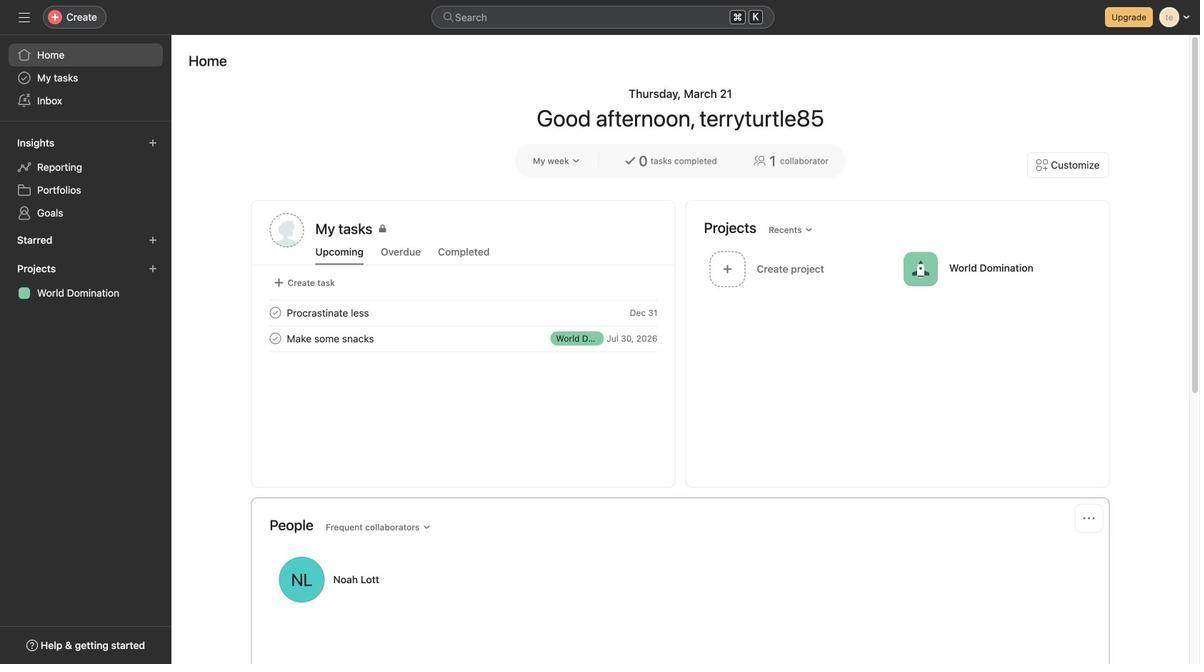 Task type: locate. For each thing, give the bounding box(es) containing it.
projects element
[[0, 256, 172, 307]]

Mark complete checkbox
[[267, 330, 284, 347]]

0 vertical spatial mark complete image
[[267, 304, 284, 321]]

mark complete image up mark complete checkbox
[[267, 304, 284, 321]]

Mark complete checkbox
[[267, 304, 284, 321]]

2 mark complete image from the top
[[267, 330, 284, 347]]

actions image
[[1084, 513, 1095, 524]]

None field
[[432, 6, 775, 29]]

add profile photo image
[[270, 213, 304, 247]]

global element
[[0, 35, 172, 121]]

1 mark complete image from the top
[[267, 304, 284, 321]]

1 list item from the top
[[253, 300, 675, 326]]

rocket image
[[913, 261, 930, 278]]

Search tasks, projects, and more text field
[[432, 6, 775, 29]]

2 list item from the top
[[253, 326, 675, 351]]

list item
[[253, 300, 675, 326], [253, 326, 675, 351]]

mark complete image down mark complete option
[[267, 330, 284, 347]]

mark complete image
[[267, 304, 284, 321], [267, 330, 284, 347]]

mark complete image for mark complete checkbox
[[267, 330, 284, 347]]

1 vertical spatial mark complete image
[[267, 330, 284, 347]]



Task type: describe. For each thing, give the bounding box(es) containing it.
new insights image
[[149, 139, 157, 147]]

new project or portfolio image
[[149, 264, 157, 273]]

hide sidebar image
[[19, 11, 30, 23]]

mark complete image for mark complete option
[[267, 304, 284, 321]]

insights element
[[0, 130, 172, 227]]

add items to starred image
[[149, 236, 157, 244]]



Task type: vqa. For each thing, say whether or not it's contained in the screenshot.
Ja to the left
no



